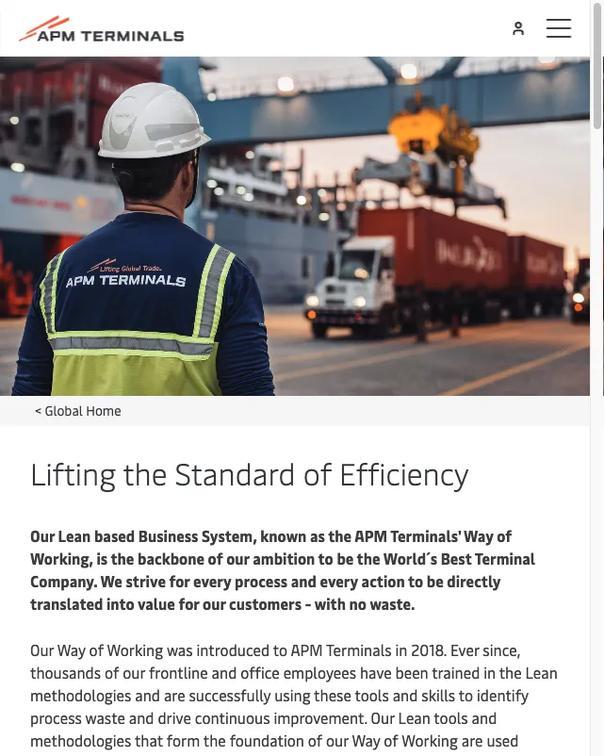 Task type: describe. For each thing, give the bounding box(es) containing it.
the right is
[[111, 548, 134, 568]]

is
[[97, 548, 108, 568]]

2 vertical spatial our
[[371, 707, 395, 728]]

with
[[315, 593, 346, 614]]

of right way at right bottom
[[424, 753, 438, 756]]

system,
[[202, 525, 257, 546]]

company.
[[30, 571, 97, 591]]

to down 'world´s'
[[408, 571, 424, 591]]

1 vertical spatial tools
[[434, 707, 468, 728]]

and down identify
[[472, 707, 497, 728]]

and down been
[[393, 685, 418, 705]]

way of working image
[[0, 57, 590, 396]]

lean inside 'our lean based business system, known as the apm terminals' way of working, is the backbone of our ambition to be the world´s best terminal company. we strive for every process and every action to be directly translated into value for our customers - with no waste.'
[[58, 525, 91, 546]]

0 horizontal spatial be
[[337, 548, 354, 568]]

best
[[441, 548, 472, 568]]

of down improvement.
[[308, 730, 323, 750]]

foundation
[[230, 730, 305, 750]]

thousands
[[30, 662, 101, 682]]

1 vertical spatial lean
[[526, 662, 558, 682]]

directly
[[447, 571, 501, 591]]

improvement.
[[274, 707, 368, 728]]

2 vertical spatial way
[[352, 730, 380, 750]]

0 horizontal spatial way
[[57, 639, 86, 660]]

1 vertical spatial in
[[484, 662, 496, 682]]

and up that
[[129, 707, 154, 728]]

introduced
[[197, 639, 270, 660]]

lifting the standard of efficiency
[[30, 452, 469, 493]]

known
[[261, 525, 307, 546]]

and up successfully
[[212, 662, 237, 682]]

since,
[[483, 639, 521, 660]]

way inside 'our lean based business system, known as the apm terminals' way of working, is the backbone of our ambition to be the world´s best terminal company. we strive for every process and every action to be directly translated into value for our customers - with no waste.'
[[464, 525, 494, 546]]

our left the frontline
[[123, 662, 145, 682]]

of up waste
[[105, 662, 119, 682]]

we
[[100, 571, 122, 591]]

1 vertical spatial are
[[462, 730, 483, 750]]

customers
[[229, 593, 302, 614]]

1 horizontal spatial working
[[402, 730, 458, 750]]

2 every from the left
[[320, 571, 358, 591]]

our for our way of working was introduced to apm terminals in 2018. ever since, thousands of our frontline and office employees have been trained in the lean methodologies and are successfully using these tools and skills to identify process waste and drive continuous improvement. our lean tools and methodologies that form the foundation of our way of working are used across all terminals, creating standardisation and one way of improving.
[[30, 639, 54, 660]]

no
[[349, 593, 367, 614]]

apm inside 'our lean based business system, known as the apm terminals' way of working, is the backbone of our ambition to be the world´s best terminal company. we strive for every process and every action to be directly translated into value for our customers - with no waste.'
[[355, 525, 388, 546]]

ever
[[451, 639, 480, 660]]

these
[[314, 685, 352, 705]]

global home link
[[45, 401, 121, 419]]

continuous
[[195, 707, 270, 728]]

< global home
[[35, 401, 121, 419]]

process inside our way of working was introduced to apm terminals in 2018. ever since, thousands of our frontline and office employees have been trained in the lean methodologies and are successfully using these tools and skills to identify process waste and drive continuous improvement. our lean tools and methodologies that form the foundation of our way of working are used across all terminals, creating standardisation and one way of improving.
[[30, 707, 82, 728]]

using
[[275, 685, 311, 705]]

creating
[[168, 753, 223, 756]]

and up the drive
[[135, 685, 160, 705]]

and inside 'our lean based business system, known as the apm terminals' way of working, is the backbone of our ambition to be the world´s best terminal company. we strive for every process and every action to be directly translated into value for our customers - with no waste.'
[[291, 571, 317, 591]]

waste.
[[370, 593, 415, 614]]

of down system,
[[208, 548, 223, 568]]

1 vertical spatial for
[[179, 593, 199, 614]]

lifting
[[30, 452, 116, 493]]

successfully
[[189, 685, 271, 705]]

and left "one"
[[336, 753, 361, 756]]

the right as
[[328, 525, 352, 546]]

0 vertical spatial in
[[396, 639, 408, 660]]

to down trained
[[459, 685, 474, 705]]

used
[[487, 730, 519, 750]]

our way of working was introduced to apm terminals in 2018. ever since, thousands of our frontline and office employees have been trained in the lean methodologies and are successfully using these tools and skills to identify process waste and drive continuous improvement. our lean tools and methodologies that form the foundation of our way of working are used across all terminals, creating standardisation and one way of improving.
[[30, 639, 558, 756]]

trained
[[432, 662, 480, 682]]

identify
[[477, 685, 529, 705]]



Task type: vqa. For each thing, say whether or not it's contained in the screenshot.
2nd METHODOLOGIES from the top of the Our Way Of Working Was Introduced To Apm Terminals In 2018. Ever Since, Thousands Of Our Frontline And Office Employees Have Been Trained In The Lean Methodologies And Are Successfully Using These Tools And Skills To Identify Process Waste And Drive Continuous Improvement. Our Lean Tools And Methodologies That Form The Foundation Of Our Way Of Working Are Used Across All Terminals, Creating Standardisation And One Way Of Improving.
yes



Task type: locate. For each thing, give the bounding box(es) containing it.
our up working,
[[30, 525, 55, 546]]

2 horizontal spatial way
[[464, 525, 494, 546]]

of up "one"
[[384, 730, 399, 750]]

frontline
[[149, 662, 208, 682]]

working
[[107, 639, 163, 660], [402, 730, 458, 750]]

way
[[464, 525, 494, 546], [57, 639, 86, 660], [352, 730, 380, 750]]

apm inside our way of working was introduced to apm terminals in 2018. ever since, thousands of our frontline and office employees have been trained in the lean methodologies and are successfully using these tools and skills to identify process waste and drive continuous improvement. our lean tools and methodologies that form the foundation of our way of working are used across all terminals, creating standardisation and one way of improving.
[[291, 639, 323, 660]]

process up customers
[[235, 571, 288, 591]]

process up across
[[30, 707, 82, 728]]

the
[[123, 452, 167, 493], [328, 525, 352, 546], [111, 548, 134, 568], [357, 548, 381, 568], [500, 662, 522, 682], [203, 730, 226, 750]]

0 horizontal spatial apm
[[291, 639, 323, 660]]

0 vertical spatial working
[[107, 639, 163, 660]]

apm up "employees"
[[291, 639, 323, 660]]

lean up identify
[[526, 662, 558, 682]]

1 horizontal spatial lean
[[399, 707, 431, 728]]

drive
[[158, 707, 191, 728]]

every up with
[[320, 571, 358, 591]]

one
[[365, 753, 390, 756]]

terminals'
[[391, 525, 461, 546]]

been
[[396, 662, 429, 682]]

0 horizontal spatial lean
[[58, 525, 91, 546]]

0 vertical spatial are
[[164, 685, 185, 705]]

way up thousands
[[57, 639, 86, 660]]

process
[[235, 571, 288, 591], [30, 707, 82, 728]]

tools down have
[[355, 685, 389, 705]]

1 methodologies from the top
[[30, 685, 131, 705]]

2 horizontal spatial lean
[[526, 662, 558, 682]]

1 horizontal spatial every
[[320, 571, 358, 591]]

global
[[45, 401, 83, 419]]

of up terminal
[[497, 525, 512, 546]]

our lean based business system, known as the apm terminals' way of working, is the backbone of our ambition to be the world´s best terminal company. we strive for every process and every action to be directly translated into value for our customers - with no waste.
[[30, 525, 536, 614]]

working up way at right bottom
[[402, 730, 458, 750]]

0 vertical spatial apm
[[355, 525, 388, 546]]

business
[[138, 525, 199, 546]]

working left was
[[107, 639, 163, 660]]

and up -
[[291, 571, 317, 591]]

standard
[[175, 452, 296, 493]]

1 vertical spatial be
[[427, 571, 444, 591]]

lean
[[58, 525, 91, 546], [526, 662, 558, 682], [399, 707, 431, 728]]

terminals,
[[97, 753, 164, 756]]

1 horizontal spatial tools
[[434, 707, 468, 728]]

apm up 'world´s'
[[355, 525, 388, 546]]

our inside 'our lean based business system, known as the apm terminals' way of working, is the backbone of our ambition to be the world´s best terminal company. we strive for every process and every action to be directly translated into value for our customers - with no waste.'
[[30, 525, 55, 546]]

2 vertical spatial lean
[[399, 707, 431, 728]]

0 vertical spatial lean
[[58, 525, 91, 546]]

our
[[226, 548, 250, 568], [203, 593, 226, 614], [123, 662, 145, 682], [326, 730, 349, 750]]

be down best
[[427, 571, 444, 591]]

our up thousands
[[30, 639, 54, 660]]

are
[[164, 685, 185, 705], [462, 730, 483, 750]]

in up been
[[396, 639, 408, 660]]

1 vertical spatial process
[[30, 707, 82, 728]]

0 horizontal spatial in
[[396, 639, 408, 660]]

of
[[303, 452, 332, 493], [497, 525, 512, 546], [208, 548, 223, 568], [89, 639, 104, 660], [105, 662, 119, 682], [308, 730, 323, 750], [384, 730, 399, 750], [424, 753, 438, 756]]

the up creating at the bottom of the page
[[203, 730, 226, 750]]

1 vertical spatial way
[[57, 639, 86, 660]]

our down system,
[[226, 548, 250, 568]]

for
[[169, 571, 190, 591], [179, 593, 199, 614]]

to up office
[[273, 639, 288, 660]]

was
[[167, 639, 193, 660]]

efficiency
[[340, 452, 469, 493]]

improving.
[[442, 753, 512, 756]]

lean down "skills"
[[399, 707, 431, 728]]

and
[[291, 571, 317, 591], [212, 662, 237, 682], [135, 685, 160, 705], [393, 685, 418, 705], [129, 707, 154, 728], [472, 707, 497, 728], [336, 753, 361, 756]]

tools down "skills"
[[434, 707, 468, 728]]

1 horizontal spatial in
[[484, 662, 496, 682]]

process inside 'our lean based business system, known as the apm terminals' way of working, is the backbone of our ambition to be the world´s best terminal company. we strive for every process and every action to be directly translated into value for our customers - with no waste.'
[[235, 571, 288, 591]]

as
[[310, 525, 325, 546]]

0 vertical spatial tools
[[355, 685, 389, 705]]

the up identify
[[500, 662, 522, 682]]

1 horizontal spatial are
[[462, 730, 483, 750]]

2 methodologies from the top
[[30, 730, 131, 750]]

0 horizontal spatial tools
[[355, 685, 389, 705]]

of up as
[[303, 452, 332, 493]]

1 horizontal spatial way
[[352, 730, 380, 750]]

1 vertical spatial methodologies
[[30, 730, 131, 750]]

0 vertical spatial process
[[235, 571, 288, 591]]

0 vertical spatial way
[[464, 525, 494, 546]]

into
[[107, 593, 135, 614]]

of up thousands
[[89, 639, 104, 660]]

employees
[[284, 662, 357, 682]]

based
[[94, 525, 135, 546]]

terminals
[[326, 639, 392, 660]]

waste
[[85, 707, 125, 728]]

tools
[[355, 685, 389, 705], [434, 707, 468, 728]]

apm
[[355, 525, 388, 546], [291, 639, 323, 660]]

way up "one"
[[352, 730, 380, 750]]

0 vertical spatial for
[[169, 571, 190, 591]]

our down improvement.
[[326, 730, 349, 750]]

across
[[30, 753, 73, 756]]

form
[[167, 730, 200, 750]]

0 vertical spatial be
[[337, 548, 354, 568]]

are up the improving.
[[462, 730, 483, 750]]

0 horizontal spatial every
[[193, 571, 232, 591]]

2018.
[[411, 639, 447, 660]]

backbone
[[138, 548, 205, 568]]

1 vertical spatial our
[[30, 639, 54, 660]]

0 horizontal spatial working
[[107, 639, 163, 660]]

translated
[[30, 593, 103, 614]]

office
[[241, 662, 280, 682]]

our
[[30, 525, 55, 546], [30, 639, 54, 660], [371, 707, 395, 728]]

the up business at the bottom left
[[123, 452, 167, 493]]

for right value
[[179, 593, 199, 614]]

methodologies
[[30, 685, 131, 705], [30, 730, 131, 750]]

ambition
[[253, 548, 315, 568]]

standardisation
[[227, 753, 332, 756]]

-
[[305, 593, 312, 614]]

0 horizontal spatial are
[[164, 685, 185, 705]]

our up introduced
[[203, 593, 226, 614]]

home
[[86, 401, 121, 419]]

skills
[[422, 685, 456, 705]]

1 every from the left
[[193, 571, 232, 591]]

strive
[[126, 571, 166, 591]]

our up "one"
[[371, 707, 395, 728]]

0 horizontal spatial process
[[30, 707, 82, 728]]

1 vertical spatial apm
[[291, 639, 323, 660]]

action
[[362, 571, 405, 591]]

to
[[318, 548, 334, 568], [408, 571, 424, 591], [273, 639, 288, 660], [459, 685, 474, 705]]

<
[[35, 401, 42, 419]]

working,
[[30, 548, 93, 568]]

1 horizontal spatial apm
[[355, 525, 388, 546]]

world´s
[[384, 548, 438, 568]]

1 horizontal spatial process
[[235, 571, 288, 591]]

every
[[193, 571, 232, 591], [320, 571, 358, 591]]

0 vertical spatial methodologies
[[30, 685, 131, 705]]

way
[[394, 753, 420, 756]]

methodologies up the all
[[30, 730, 131, 750]]

be up no
[[337, 548, 354, 568]]

0 vertical spatial our
[[30, 525, 55, 546]]

1 vertical spatial working
[[402, 730, 458, 750]]

in down since,
[[484, 662, 496, 682]]

1 horizontal spatial be
[[427, 571, 444, 591]]

for down backbone
[[169, 571, 190, 591]]

are up the drive
[[164, 685, 185, 705]]

in
[[396, 639, 408, 660], [484, 662, 496, 682]]

that
[[135, 730, 163, 750]]

every down backbone
[[193, 571, 232, 591]]

lean up working,
[[58, 525, 91, 546]]

terminal
[[475, 548, 536, 568]]

the up the action
[[357, 548, 381, 568]]

methodologies down thousands
[[30, 685, 131, 705]]

to down as
[[318, 548, 334, 568]]

have
[[360, 662, 392, 682]]

way up best
[[464, 525, 494, 546]]

our for our lean based business system, known as the apm terminals' way of working, is the backbone of our ambition to be the world´s best terminal company. we strive for every process and every action to be directly translated into value for our customers - with no waste.
[[30, 525, 55, 546]]

value
[[138, 593, 175, 614]]

all
[[77, 753, 93, 756]]

be
[[337, 548, 354, 568], [427, 571, 444, 591]]



